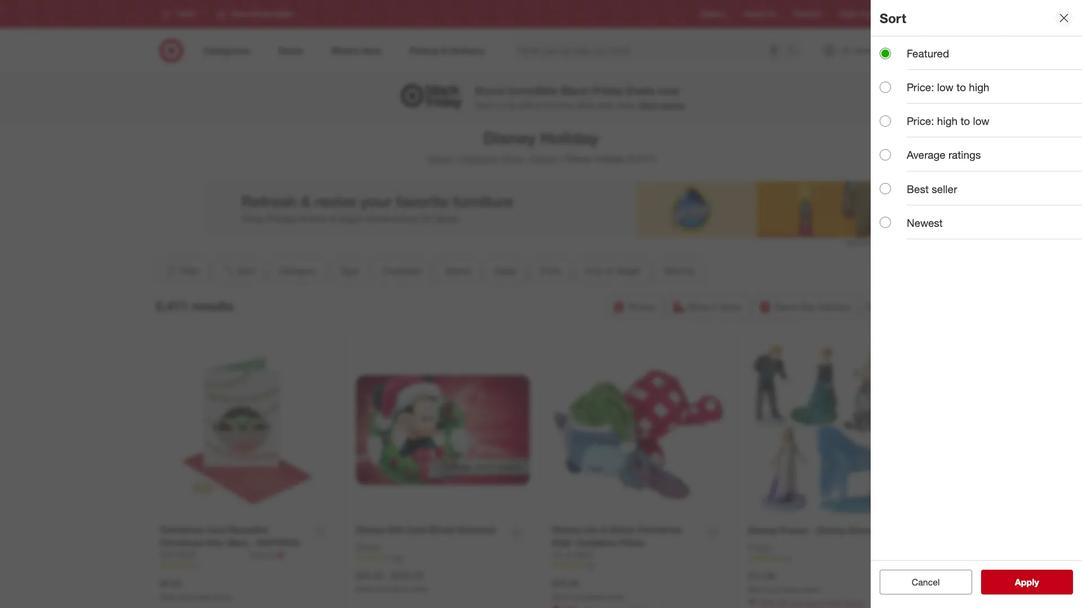 Task type: locate. For each thing, give the bounding box(es) containing it.
card right 'gift'
[[405, 525, 426, 536]]

sort right circle
[[880, 10, 906, 26]]

to
[[957, 81, 966, 94], [961, 115, 970, 128]]

store
[[722, 302, 742, 313]]

$14.99 when purchased online
[[748, 571, 820, 595]]

1 vertical spatial shop
[[688, 302, 709, 313]]

0 vertical spatial price:
[[907, 81, 934, 94]]

price: up average
[[907, 115, 934, 128]]

1 horizontal spatial low
[[973, 115, 990, 128]]

deals inside score incredible black friday deals now save on top gifts & find new deals each week. start saving
[[626, 84, 655, 97]]

when inside $14.99 when purchased online
[[748, 586, 766, 595]]

brand
[[446, 265, 470, 277]]

purchased for $14.99
[[768, 586, 800, 595]]

when down $14.99
[[748, 586, 766, 595]]

target left character shop link
[[427, 153, 452, 165]]

0 horizontal spatial &
[[537, 100, 542, 110]]

deals
[[576, 100, 595, 110]]

sort button
[[213, 259, 265, 284]]

1 vertical spatial low
[[973, 115, 990, 128]]

score incredible black friday deals now save on top gifts & find new deals each week. start saving
[[475, 84, 685, 110]]

1 vertical spatial papyrus
[[160, 551, 196, 560]]

price: down 'featured'
[[907, 81, 934, 94]]

frozen up $14.99
[[748, 543, 772, 553]]

0 horizontal spatial lilo
[[552, 551, 565, 560]]

1 horizontal spatial at
[[606, 265, 613, 277]]

0 vertical spatial character
[[459, 153, 499, 165]]

new
[[559, 100, 574, 110]]

1 vertical spatial deals
[[494, 265, 517, 277]]

0 vertical spatial target
[[839, 10, 857, 18]]

redcard link
[[794, 9, 821, 19]]

deals inside "button"
[[494, 265, 517, 277]]

/ right character shop link
[[525, 153, 528, 165]]

shop in store button
[[667, 295, 749, 320]]

at left the ¬
[[268, 551, 275, 560]]

1 vertical spatial &
[[602, 525, 608, 536]]

2 price: from the top
[[907, 115, 934, 128]]

at for new
[[268, 551, 275, 560]]

/
[[454, 153, 457, 165], [525, 153, 528, 165], [560, 153, 563, 165]]

low up price: high to low
[[937, 81, 954, 94]]

0 horizontal spatial sort
[[238, 265, 255, 277]]

when inside $29.99 when purchased online
[[552, 593, 570, 602]]

papyrus
[[257, 538, 299, 549], [160, 551, 196, 560]]

featured
[[907, 47, 949, 60]]

shop
[[502, 153, 523, 165], [688, 302, 709, 313]]

purchased inside $25.00 - $500.00 when purchased online
[[375, 586, 408, 594]]

target inside only at target button
[[616, 265, 640, 277]]

1 vertical spatial sort
[[238, 265, 255, 277]]

christmas card beautiful christmas star wars - papyrus image
[[160, 344, 333, 518], [160, 344, 333, 518]]

2 vertical spatial -
[[385, 571, 389, 582]]

target circle
[[839, 10, 877, 18]]

0 horizontal spatial at
[[268, 551, 275, 560]]

2 horizontal spatial /
[[560, 153, 563, 165]]

sold by
[[664, 265, 695, 277]]

apply
[[1015, 577, 1039, 588]]

0 vertical spatial lilo
[[584, 525, 599, 536]]

holiday left (5,411) in the top right of the page
[[595, 153, 625, 165]]

disney up 17 link
[[817, 525, 846, 537]]

1 horizontal spatial papyrus
[[257, 538, 299, 549]]

disney lilo & stitch christmas kids' cuddleez pillow image
[[552, 344, 726, 518], [552, 344, 726, 518]]

only at target button
[[575, 259, 650, 284]]

card up star
[[206, 525, 227, 536]]

online up 25% off one toy or kids' book
[[802, 586, 820, 595]]

- up new
[[251, 538, 254, 549]]

1 vertical spatial lilo
[[552, 551, 565, 560]]

character right 'type'
[[383, 265, 422, 277]]

0 vertical spatial shop
[[502, 153, 523, 165]]

$29.99
[[552, 578, 579, 589]]

price button
[[531, 259, 571, 284]]

disney holiday target / character shop / disney / disney holiday (5,411)
[[427, 128, 655, 165]]

& left "find"
[[537, 100, 542, 110]]

1 horizontal spatial sort
[[880, 10, 906, 26]]

0 vertical spatial -
[[811, 525, 815, 537]]

sort inside button
[[238, 265, 255, 277]]

high up price: high to low
[[969, 81, 990, 94]]

1 vertical spatial target
[[427, 153, 452, 165]]

0 vertical spatial &
[[537, 100, 542, 110]]

disney up $25.00
[[356, 543, 380, 552]]

1 horizontal spatial stitch
[[610, 525, 635, 536]]

target inside the disney holiday target / character shop / disney / disney holiday (5,411)
[[427, 153, 452, 165]]

1 horizontal spatial frozen
[[780, 525, 809, 537]]

purchased inside $29.99 when purchased online
[[572, 593, 604, 602]]

1 horizontal spatial card
[[405, 525, 426, 536]]

advertisement region
[[203, 181, 879, 238]]

1 price: from the top
[[907, 81, 934, 94]]

low up ratings
[[973, 115, 990, 128]]

find
[[544, 100, 557, 110]]

0 horizontal spatial low
[[937, 81, 954, 94]]

12 link
[[552, 561, 726, 571]]

0 horizontal spatial target
[[427, 153, 452, 165]]

0 vertical spatial disney link
[[530, 153, 558, 165]]

0 horizontal spatial shop
[[502, 153, 523, 165]]

to up ratings
[[961, 115, 970, 128]]

/ down new
[[560, 153, 563, 165]]

search
[[782, 46, 809, 57]]

1 horizontal spatial &
[[567, 551, 572, 560]]

disney link up advertisement region
[[530, 153, 558, 165]]

low
[[937, 81, 954, 94], [973, 115, 990, 128]]

lilo
[[584, 525, 599, 536], [552, 551, 565, 560]]

1 card from the left
[[206, 525, 227, 536]]

0 horizontal spatial card
[[206, 525, 227, 536]]

price: high to low
[[907, 115, 990, 128]]

deals up start
[[626, 84, 655, 97]]

target right 'only'
[[616, 265, 640, 277]]

25%
[[760, 599, 776, 609]]

0 horizontal spatial character
[[383, 265, 422, 277]]

/ right target link
[[454, 153, 457, 165]]

now
[[658, 84, 679, 97]]

character right target link
[[459, 153, 499, 165]]

online for $8.59
[[213, 593, 231, 602]]

stitch up the 12
[[574, 551, 594, 560]]

papyrus up 1
[[160, 551, 196, 560]]

online down $500.00
[[409, 586, 428, 594]]

1 vertical spatial character
[[383, 265, 422, 277]]

purchased for $8.59
[[179, 593, 211, 602]]

&
[[537, 100, 542, 110], [602, 525, 608, 536], [567, 551, 572, 560]]

target for at
[[616, 265, 640, 277]]

1 vertical spatial to
[[961, 115, 970, 128]]

1 vertical spatial -
[[251, 538, 254, 549]]

disney link up $25.00
[[356, 542, 380, 554]]

0 horizontal spatial stitch
[[574, 551, 594, 560]]

lilo & stitch
[[552, 551, 594, 560]]

online down 1 link
[[213, 593, 231, 602]]

lilo down "kids'"
[[552, 551, 565, 560]]

1 horizontal spatial /
[[525, 153, 528, 165]]

when down $8.59
[[160, 593, 177, 602]]

1 vertical spatial stitch
[[574, 551, 594, 560]]

0 vertical spatial to
[[957, 81, 966, 94]]

$14.99
[[748, 571, 775, 582]]

when inside $8.59 when purchased online
[[160, 593, 177, 602]]

high down price: low to high
[[937, 115, 958, 128]]

- right $25.00
[[385, 571, 389, 582]]

to up price: high to low
[[957, 81, 966, 94]]

- inside the christmas card beautiful christmas star wars - papyrus
[[251, 538, 254, 549]]

results
[[192, 298, 234, 314]]

when down $29.99
[[552, 593, 570, 602]]

1 horizontal spatial lilo
[[584, 525, 599, 536]]

card inside the christmas card beautiful christmas star wars - papyrus
[[206, 525, 227, 536]]

sort left category button
[[238, 265, 255, 277]]

0 horizontal spatial deals
[[494, 265, 517, 277]]

sort
[[880, 10, 906, 26], [238, 265, 255, 277]]

& inside disney lilo & stitch christmas kids' cuddleez pillow
[[602, 525, 608, 536]]

None radio
[[880, 82, 891, 93], [880, 115, 891, 127], [880, 149, 891, 161], [880, 217, 891, 228], [880, 82, 891, 93], [880, 115, 891, 127], [880, 149, 891, 161], [880, 217, 891, 228]]

1 vertical spatial at
[[268, 551, 275, 560]]

2 vertical spatial target
[[616, 265, 640, 277]]

online
[[409, 586, 428, 594], [802, 586, 820, 595], [213, 593, 231, 602], [606, 593, 624, 602]]

0 vertical spatial deals
[[626, 84, 655, 97]]

1 horizontal spatial shop
[[688, 302, 709, 313]]

at for only
[[606, 265, 613, 277]]

sort inside dialog
[[880, 10, 906, 26]]

disney left 'gift'
[[356, 525, 385, 536]]

2 horizontal spatial &
[[602, 525, 608, 536]]

at inside button
[[606, 265, 613, 277]]

0 vertical spatial stitch
[[610, 525, 635, 536]]

1 horizontal spatial disney link
[[530, 153, 558, 165]]

disney gift card (email delivery) link
[[356, 524, 495, 537]]

0 vertical spatial papyrus
[[257, 538, 299, 549]]

target circle link
[[839, 9, 877, 19]]

redcard
[[794, 10, 821, 18]]

target link
[[427, 153, 452, 165]]

online inside $14.99 when purchased online
[[802, 586, 820, 595]]

shop down "top"
[[502, 153, 523, 165]]

lilo inside disney lilo & stitch christmas kids' cuddleez pillow
[[584, 525, 599, 536]]

0 horizontal spatial high
[[937, 115, 958, 128]]

sort dialog
[[871, 0, 1082, 609]]

score
[[475, 84, 505, 97]]

stitch up pillow
[[610, 525, 635, 536]]

online inside $8.59 when purchased online
[[213, 593, 231, 602]]

holiday down new
[[541, 128, 599, 148]]

2 horizontal spatial -
[[811, 525, 815, 537]]

type
[[340, 265, 359, 277]]

0 horizontal spatial -
[[251, 538, 254, 549]]

2 horizontal spatial target
[[839, 10, 857, 18]]

at right 'only'
[[606, 265, 613, 277]]

christmas inside disney lilo & stitch christmas kids' cuddleez pillow
[[638, 525, 682, 536]]

0 horizontal spatial frozen
[[748, 543, 772, 553]]

-
[[811, 525, 815, 537], [251, 538, 254, 549], [385, 571, 389, 582]]

& down "kids'"
[[567, 551, 572, 560]]

disney link
[[530, 153, 558, 165], [356, 542, 380, 554]]

1 horizontal spatial high
[[969, 81, 990, 94]]

(5,411)
[[628, 153, 655, 165]]

1 horizontal spatial deals
[[626, 84, 655, 97]]

disney frozen - disney store link
[[748, 525, 872, 538]]

category button
[[269, 259, 326, 284]]

delivery
[[818, 302, 851, 313]]

None radio
[[880, 48, 891, 59], [880, 183, 891, 195], [880, 48, 891, 59], [880, 183, 891, 195]]

& up cuddleez
[[602, 525, 608, 536]]

stitch
[[610, 525, 635, 536], [574, 551, 594, 560]]

756 link
[[356, 554, 530, 563]]

find stores link
[[895, 9, 929, 19]]

only at target
[[585, 265, 640, 277]]

online down 12 link
[[606, 593, 624, 602]]

1 horizontal spatial character
[[459, 153, 499, 165]]

disney up character shop link
[[484, 128, 536, 148]]

character button
[[373, 259, 432, 284]]

¬
[[277, 550, 284, 561]]

card
[[206, 525, 227, 536], [405, 525, 426, 536]]

disney up "kids'"
[[552, 525, 581, 536]]

disney gift card (email delivery) image
[[356, 344, 530, 518]]

start
[[639, 100, 658, 110]]

when inside $25.00 - $500.00 when purchased online
[[356, 586, 374, 594]]

same day delivery
[[775, 302, 851, 313]]

week.
[[617, 100, 637, 110]]

on
[[494, 100, 503, 110]]

weekly ad link
[[744, 9, 776, 19]]

online inside $29.99 when purchased online
[[606, 593, 624, 602]]

purchased inside $14.99 when purchased online
[[768, 586, 800, 595]]

0 horizontal spatial disney link
[[356, 542, 380, 554]]

0 horizontal spatial /
[[454, 153, 457, 165]]

17
[[783, 555, 791, 563]]

at inside new at ¬
[[268, 551, 275, 560]]

when for $29.99
[[552, 593, 570, 602]]

purchased up off
[[768, 586, 800, 595]]

saving
[[660, 100, 685, 110]]

apply button
[[981, 570, 1073, 595]]

0 vertical spatial frozen
[[780, 525, 809, 537]]

registry
[[701, 10, 726, 18]]

1 horizontal spatial target
[[616, 265, 640, 277]]

disney
[[484, 128, 536, 148], [530, 153, 558, 165], [565, 153, 593, 165], [356, 525, 385, 536], [552, 525, 581, 536], [748, 525, 777, 537], [817, 525, 846, 537], [356, 543, 380, 552]]

disney frozen - disney store image
[[748, 344, 922, 518], [748, 344, 922, 518]]

0 vertical spatial sort
[[880, 10, 906, 26]]

friday
[[592, 84, 623, 97]]

target for holiday
[[427, 153, 452, 165]]

frozen up 17
[[780, 525, 809, 537]]

purchased down $500.00
[[375, 586, 408, 594]]

target left circle
[[839, 10, 857, 18]]

pickup button
[[607, 295, 663, 320]]

deals left price button
[[494, 265, 517, 277]]

1 vertical spatial frozen
[[748, 543, 772, 553]]

purchased inside $8.59 when purchased online
[[179, 593, 211, 602]]

$25.00
[[356, 571, 383, 582]]

purchased down $29.99
[[572, 593, 604, 602]]

1 horizontal spatial -
[[385, 571, 389, 582]]

shop left in
[[688, 302, 709, 313]]

- inside $25.00 - $500.00 when purchased online
[[385, 571, 389, 582]]

lilo up cuddleez
[[584, 525, 599, 536]]

christmas card beautiful christmas star wars - papyrus link
[[160, 524, 307, 550]]

1 vertical spatial price:
[[907, 115, 934, 128]]

at
[[606, 265, 613, 277], [268, 551, 275, 560]]

disney gift card (email delivery)
[[356, 525, 495, 536]]

sold by button
[[654, 259, 704, 284]]

disney inside disney lilo & stitch christmas kids' cuddleez pillow
[[552, 525, 581, 536]]

purchased down $8.59
[[179, 593, 211, 602]]

0 vertical spatial at
[[606, 265, 613, 277]]

online inside $25.00 - $500.00 when purchased online
[[409, 586, 428, 594]]

papyrus up the ¬
[[257, 538, 299, 549]]

stores
[[909, 10, 929, 18]]

high
[[969, 81, 990, 94], [937, 115, 958, 128]]

disney lilo & stitch christmas kids' cuddleez pillow link
[[552, 524, 699, 550]]

756
[[391, 554, 402, 563]]

when down $25.00
[[356, 586, 374, 594]]

- up 17 link
[[811, 525, 815, 537]]



Task type: describe. For each thing, give the bounding box(es) containing it.
toy
[[805, 599, 815, 609]]

filter button
[[156, 259, 208, 284]]

best
[[907, 182, 929, 195]]

$500.00
[[391, 571, 424, 582]]

17 link
[[748, 554, 922, 564]]

off
[[778, 599, 787, 609]]

character shop link
[[459, 153, 523, 165]]

& inside score incredible black friday deals now save on top gifts & find new deals each week. start saving
[[537, 100, 542, 110]]

find
[[895, 10, 908, 18]]

$8.59
[[160, 578, 182, 589]]

to for high
[[957, 81, 966, 94]]

target inside target circle link
[[839, 10, 857, 18]]

cuddleez
[[576, 538, 616, 549]]

delivery)
[[458, 525, 495, 536]]

3 / from the left
[[560, 153, 563, 165]]

search button
[[782, 38, 809, 65]]

shop inside the disney holiday target / character shop / disney / disney holiday (5,411)
[[502, 153, 523, 165]]

new at ¬
[[250, 550, 284, 561]]

registry link
[[701, 9, 726, 19]]

$25.00 - $500.00 when purchased online
[[356, 571, 428, 594]]

deals button
[[484, 259, 526, 284]]

0 vertical spatial holiday
[[541, 128, 599, 148]]

cancel
[[912, 577, 940, 588]]

book
[[846, 599, 864, 609]]

incredible
[[507, 84, 558, 97]]

papyrus inside the christmas card beautiful christmas star wars - papyrus
[[257, 538, 299, 549]]

$29.99 when purchased online
[[552, 578, 624, 602]]

shop inside button
[[688, 302, 709, 313]]

pickup
[[628, 302, 655, 313]]

2 card from the left
[[405, 525, 426, 536]]

cancel button
[[880, 570, 972, 595]]

2 / from the left
[[525, 153, 528, 165]]

new
[[250, 551, 266, 560]]

$8.59 when purchased online
[[160, 578, 231, 602]]

kids'
[[552, 538, 574, 549]]

0 horizontal spatial papyrus
[[160, 551, 196, 560]]

gift
[[387, 525, 403, 536]]

only
[[585, 265, 603, 277]]

price
[[540, 265, 561, 277]]

What can we help you find? suggestions appear below search field
[[512, 38, 790, 63]]

same day delivery button
[[754, 295, 858, 320]]

ratings
[[949, 148, 981, 161]]

top
[[505, 100, 517, 110]]

5,411
[[156, 298, 188, 314]]

disney frozen - disney store
[[748, 525, 872, 537]]

category
[[279, 265, 316, 277]]

to for low
[[961, 115, 970, 128]]

0 vertical spatial low
[[937, 81, 954, 94]]

purchased for $29.99
[[572, 593, 604, 602]]

0 vertical spatial high
[[969, 81, 990, 94]]

wars
[[227, 538, 248, 549]]

online for $29.99
[[606, 593, 624, 602]]

sold
[[664, 265, 682, 277]]

kids'
[[827, 599, 843, 609]]

average ratings
[[907, 148, 981, 161]]

1 link
[[160, 561, 333, 571]]

1 vertical spatial high
[[937, 115, 958, 128]]

1 / from the left
[[454, 153, 457, 165]]

black
[[561, 84, 589, 97]]

christmas card beautiful christmas star wars - papyrus
[[160, 525, 299, 549]]

newest
[[907, 216, 943, 229]]

store
[[849, 525, 872, 537]]

price: for price: high to low
[[907, 115, 934, 128]]

each
[[597, 100, 614, 110]]

seller
[[932, 182, 957, 195]]

sponsored
[[846, 238, 879, 247]]

12
[[587, 562, 595, 570]]

beautiful
[[230, 525, 268, 536]]

- inside disney frozen - disney store 'link'
[[811, 525, 815, 537]]

find stores
[[895, 10, 929, 18]]

weekly
[[744, 10, 765, 18]]

5,411 results
[[156, 298, 234, 314]]

frozen inside disney frozen - disney store 'link'
[[780, 525, 809, 537]]

online for $14.99
[[802, 586, 820, 595]]

frozen link
[[748, 543, 772, 554]]

circle
[[859, 10, 877, 18]]

disney lilo & stitch christmas kids' cuddleez pillow
[[552, 525, 682, 549]]

1 vertical spatial holiday
[[595, 153, 625, 165]]

when for $14.99
[[748, 586, 766, 595]]

disney up frozen link
[[748, 525, 777, 537]]

papyrus link
[[160, 550, 248, 561]]

disney up advertisement region
[[530, 153, 558, 165]]

character inside button
[[383, 265, 422, 277]]

brand button
[[437, 259, 480, 284]]

25% off one toy or kids' book
[[760, 599, 864, 609]]

in
[[712, 302, 719, 313]]

price: for price: low to high
[[907, 81, 934, 94]]

1 vertical spatial disney link
[[356, 542, 380, 554]]

star
[[206, 538, 224, 549]]

2 vertical spatial &
[[567, 551, 572, 560]]

pillow
[[619, 538, 644, 549]]

(email
[[429, 525, 455, 536]]

or
[[818, 599, 825, 609]]

type button
[[330, 259, 369, 284]]

disney down deals
[[565, 153, 593, 165]]

when for $8.59
[[160, 593, 177, 602]]

filter
[[180, 265, 200, 277]]

stitch inside disney lilo & stitch christmas kids' cuddleez pillow
[[610, 525, 635, 536]]

character inside the disney holiday target / character shop / disney / disney holiday (5,411)
[[459, 153, 499, 165]]

1
[[195, 562, 199, 570]]



Task type: vqa. For each thing, say whether or not it's contained in the screenshot.
"Wet" to the middle
no



